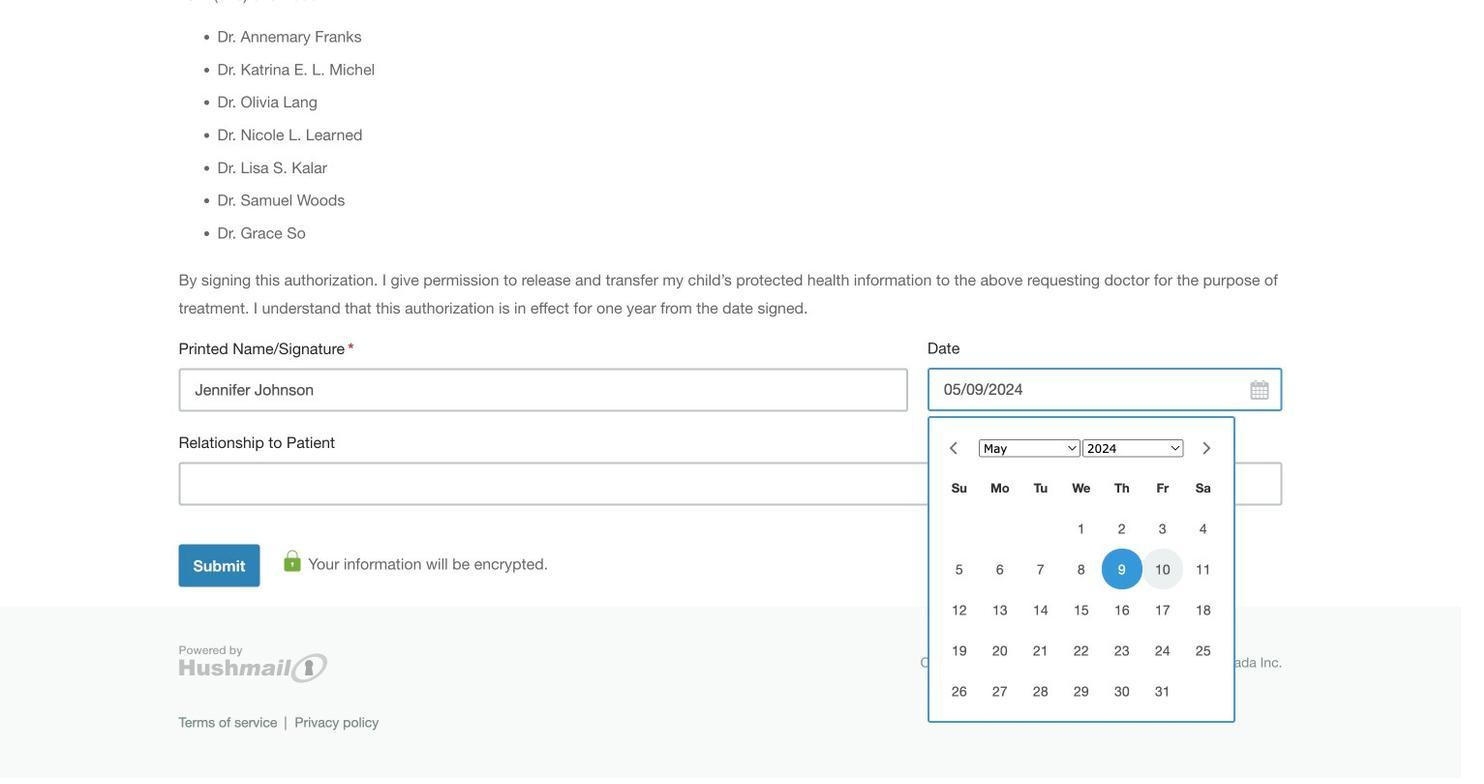 Task type: locate. For each thing, give the bounding box(es) containing it.
None text field
[[179, 462, 1282, 506]]

None submit
[[179, 544, 260, 587]]

MM/DD/YYYY text field
[[927, 368, 1282, 411]]

None text field
[[179, 368, 908, 412]]



Task type: vqa. For each thing, say whether or not it's contained in the screenshot.
the middle (xxx) xxx-xxxx number field
no



